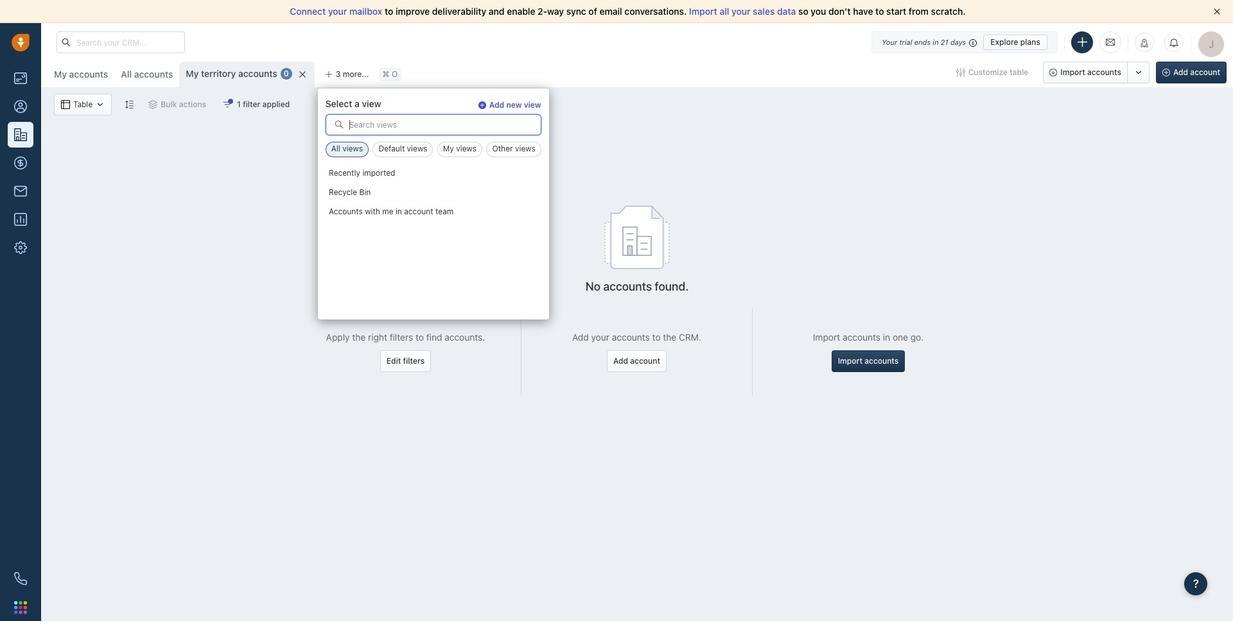 Task type: describe. For each thing, give the bounding box(es) containing it.
accounts left "one"
[[843, 332, 881, 343]]

21
[[941, 38, 948, 46]]

mailbox
[[349, 6, 382, 17]]

connect your mailbox link
[[290, 6, 385, 17]]

plans
[[1020, 37, 1041, 47]]

your
[[882, 38, 897, 46]]

customize table button
[[948, 62, 1037, 83]]

of
[[589, 6, 597, 17]]

0 vertical spatial filters
[[390, 332, 413, 343]]

my territory accounts link
[[186, 67, 277, 80]]

explore
[[991, 37, 1018, 47]]

accounts left 0
[[238, 68, 277, 79]]

2 horizontal spatial your
[[732, 6, 751, 17]]

explore plans link
[[983, 34, 1048, 50]]

0 horizontal spatial add account button
[[607, 351, 667, 372]]

filter
[[243, 100, 260, 109]]

views for other views
[[515, 144, 535, 154]]

edit filters
[[387, 356, 425, 366]]

to left the find
[[416, 332, 424, 343]]

apply the right filters to find accounts.
[[326, 332, 485, 343]]

bulk actions
[[161, 100, 206, 109]]

your for add your accounts to the crm.
[[591, 332, 610, 343]]

my views
[[443, 144, 477, 154]]

2-
[[538, 6, 547, 17]]

deliverability
[[432, 6, 486, 17]]

all views button
[[325, 142, 369, 158]]

o
[[392, 70, 398, 79]]

enable
[[507, 6, 535, 17]]

actions
[[179, 100, 206, 109]]

accounts right "no"
[[603, 280, 652, 294]]

phone element
[[8, 567, 33, 592]]

data
[[777, 6, 796, 17]]

one
[[893, 332, 908, 343]]

1 filter applied
[[237, 100, 290, 109]]

crm.
[[679, 332, 701, 343]]

email
[[600, 6, 622, 17]]

other
[[492, 144, 513, 154]]

style_myh0__igzzd8unmi image
[[125, 100, 134, 109]]

add your accounts to the crm.
[[572, 332, 701, 343]]

to right mailbox at left top
[[385, 6, 393, 17]]

your for connect your mailbox to improve deliverability and enable 2-way sync of email conversations. import all your sales data so you don't have to start from scratch.
[[328, 6, 347, 17]]

edit filters button
[[380, 351, 431, 372]]

table
[[1010, 67, 1029, 77]]

accounts up bulk
[[134, 69, 173, 80]]

recycle
[[329, 188, 357, 197]]

a
[[355, 98, 360, 109]]

bin
[[359, 188, 371, 197]]

default views
[[379, 144, 427, 154]]

you
[[811, 6, 826, 17]]

add new view
[[489, 100, 541, 110]]

recycle bin
[[329, 188, 371, 197]]

explore plans
[[991, 37, 1041, 47]]

⌘ o
[[383, 70, 398, 79]]

no accounts found.
[[586, 280, 689, 294]]

have
[[853, 6, 873, 17]]

0 vertical spatial add account
[[1173, 67, 1220, 77]]

go.
[[911, 332, 924, 343]]

my views button
[[437, 142, 482, 158]]

conversations.
[[625, 6, 687, 17]]

edit
[[387, 356, 401, 366]]

trial
[[899, 38, 912, 46]]

0 horizontal spatial import accounts
[[838, 356, 899, 366]]

1 horizontal spatial account
[[630, 356, 660, 366]]

accounts with me in account team
[[329, 207, 453, 217]]

1
[[237, 100, 241, 109]]

from
[[909, 6, 929, 17]]

and
[[489, 6, 505, 17]]

with
[[365, 207, 380, 217]]

all for all views
[[331, 144, 340, 154]]

Search views search field
[[326, 115, 541, 135]]

import all your sales data link
[[689, 6, 798, 17]]

right
[[368, 332, 387, 343]]

way
[[547, 6, 564, 17]]

1 the from the left
[[352, 332, 366, 343]]

sync
[[566, 6, 586, 17]]

all
[[720, 6, 729, 17]]

my for my views
[[443, 144, 454, 154]]

1 filter applied button
[[215, 94, 298, 116]]

container_wx8msf4aqz5i3rn1 image for 'bulk actions' button on the left of the page
[[149, 100, 158, 109]]

container_wx8msf4aqz5i3rn1 image for 1 filter applied button
[[223, 100, 232, 109]]

sales
[[753, 6, 775, 17]]

all views
[[331, 144, 363, 154]]

views for default views
[[407, 144, 427, 154]]

Search your CRM... text field
[[57, 31, 185, 53]]

team
[[435, 207, 453, 217]]

3
[[336, 69, 341, 79]]

no
[[586, 280, 601, 294]]

found.
[[655, 280, 689, 294]]



Task type: vqa. For each thing, say whether or not it's contained in the screenshot.
first The The from left
yes



Task type: locate. For each thing, give the bounding box(es) containing it.
2 horizontal spatial account
[[1190, 67, 1220, 77]]

1 vertical spatial account
[[404, 207, 433, 217]]

filters inside edit filters button
[[403, 356, 425, 366]]

0 horizontal spatial the
[[352, 332, 366, 343]]

0 horizontal spatial my
[[54, 69, 67, 80]]

3 more...
[[336, 69, 369, 79]]

0 vertical spatial import accounts
[[1061, 67, 1121, 77]]

in for 21
[[933, 38, 939, 46]]

select a view
[[325, 98, 381, 109]]

views inside default views button
[[407, 144, 427, 154]]

import
[[689, 6, 717, 17], [1061, 67, 1085, 77], [813, 332, 840, 343], [838, 356, 863, 366]]

connect
[[290, 6, 326, 17]]

filters right the right
[[390, 332, 413, 343]]

ends
[[914, 38, 931, 46]]

all accounts
[[121, 69, 173, 80]]

accounts up table
[[69, 69, 108, 80]]

select
[[325, 98, 352, 109]]

applied
[[262, 100, 290, 109]]

1 vertical spatial import accounts button
[[832, 351, 905, 372]]

add
[[1173, 67, 1188, 77], [489, 100, 504, 110], [572, 332, 589, 343], [613, 356, 628, 366]]

3 more... button
[[318, 66, 376, 83]]

close image
[[1214, 8, 1220, 15]]

filters right edit
[[403, 356, 425, 366]]

all up the style_myh0__igzzd8unmi image
[[121, 69, 132, 80]]

import accounts button down send email image
[[1043, 62, 1128, 83]]

2 the from the left
[[663, 332, 677, 343]]

views
[[342, 144, 363, 154], [407, 144, 427, 154], [456, 144, 477, 154], [515, 144, 535, 154]]

add account
[[1173, 67, 1220, 77], [613, 356, 660, 366]]

container_wx8msf4aqz5i3rn1 image
[[61, 100, 70, 109], [96, 100, 105, 109], [149, 100, 158, 109], [223, 100, 232, 109]]

send email image
[[1106, 37, 1115, 48]]

what's new image
[[1140, 39, 1149, 48]]

accounts down send email image
[[1087, 67, 1121, 77]]

your trial ends in 21 days
[[882, 38, 966, 46]]

add account down close image
[[1173, 67, 1220, 77]]

views inside my views button
[[456, 144, 477, 154]]

the left the right
[[352, 332, 366, 343]]

1 vertical spatial add account button
[[607, 351, 667, 372]]

container_wx8msf4aqz5i3rn1 image for table popup button
[[61, 100, 70, 109]]

account down close image
[[1190, 67, 1220, 77]]

view for select a view
[[362, 98, 381, 109]]

1 horizontal spatial all
[[331, 144, 340, 154]]

phone image
[[14, 573, 27, 586]]

container_wx8msf4aqz5i3rn1 image inside 'bulk actions' button
[[149, 100, 158, 109]]

your down "no"
[[591, 332, 610, 343]]

imported
[[362, 169, 395, 178]]

my accounts
[[54, 69, 108, 80]]

1 vertical spatial all
[[331, 144, 340, 154]]

improve
[[396, 6, 430, 17]]

0 horizontal spatial all
[[121, 69, 132, 80]]

accounts down 'import accounts in one go.'
[[865, 356, 899, 366]]

freshworks switcher image
[[14, 602, 27, 615]]

accounts.
[[445, 332, 485, 343]]

account
[[1190, 67, 1220, 77], [404, 207, 433, 217], [630, 356, 660, 366]]

view right new
[[524, 100, 541, 110]]

your left mailbox at left top
[[328, 6, 347, 17]]

your right all
[[732, 6, 751, 17]]

0 vertical spatial add account button
[[1156, 62, 1227, 83]]

1 horizontal spatial import accounts button
[[1043, 62, 1128, 83]]

my inside button
[[443, 144, 454, 154]]

3 container_wx8msf4aqz5i3rn1 image from the left
[[149, 100, 158, 109]]

accounts
[[1087, 67, 1121, 77], [238, 68, 277, 79], [69, 69, 108, 80], [134, 69, 173, 80], [603, 280, 652, 294], [612, 332, 650, 343], [843, 332, 881, 343], [865, 356, 899, 366]]

0 vertical spatial all
[[121, 69, 132, 80]]

scratch.
[[931, 6, 966, 17]]

4 container_wx8msf4aqz5i3rn1 image from the left
[[223, 100, 232, 109]]

to left crm.
[[652, 332, 661, 343]]

import accounts down send email image
[[1061, 67, 1121, 77]]

import accounts down 'import accounts in one go.'
[[838, 356, 899, 366]]

0 vertical spatial account
[[1190, 67, 1220, 77]]

container_wx8msf4aqz5i3rn1 image
[[956, 68, 965, 77]]

1 vertical spatial filters
[[403, 356, 425, 366]]

0
[[284, 69, 289, 79]]

all down search image
[[331, 144, 340, 154]]

more...
[[343, 69, 369, 79]]

0 horizontal spatial your
[[328, 6, 347, 17]]

container_wx8msf4aqz5i3rn1 image right table
[[96, 100, 105, 109]]

territory
[[201, 68, 236, 79]]

in
[[933, 38, 939, 46], [395, 207, 402, 217], [883, 332, 890, 343]]

0 vertical spatial in
[[933, 38, 939, 46]]

2 horizontal spatial my
[[443, 144, 454, 154]]

add account down add your accounts to the crm.
[[613, 356, 660, 366]]

connect your mailbox to improve deliverability and enable 2-way sync of email conversations. import all your sales data so you don't have to start from scratch.
[[290, 6, 966, 17]]

to
[[385, 6, 393, 17], [876, 6, 884, 17], [416, 332, 424, 343], [652, 332, 661, 343]]

my left territory
[[186, 68, 199, 79]]

views right the other
[[515, 144, 535, 154]]

view right a
[[362, 98, 381, 109]]

my down 'search views' search box
[[443, 144, 454, 154]]

1 horizontal spatial my
[[186, 68, 199, 79]]

days
[[951, 38, 966, 46]]

container_wx8msf4aqz5i3rn1 image left 1
[[223, 100, 232, 109]]

search image
[[334, 120, 343, 129]]

default
[[379, 144, 405, 154]]

container_wx8msf4aqz5i3rn1 image inside 1 filter applied button
[[223, 100, 232, 109]]

0 horizontal spatial import accounts button
[[832, 351, 905, 372]]

views inside all views button
[[342, 144, 363, 154]]

views left the other
[[456, 144, 477, 154]]

import accounts in one go.
[[813, 332, 924, 343]]

start
[[886, 6, 906, 17]]

in for account
[[395, 207, 402, 217]]

recently
[[329, 169, 360, 178]]

so
[[798, 6, 808, 17]]

add account button
[[1156, 62, 1227, 83], [607, 351, 667, 372]]

import accounts group
[[1043, 62, 1150, 83]]

1 horizontal spatial add account
[[1173, 67, 1220, 77]]

all inside button
[[331, 144, 340, 154]]

other views
[[492, 144, 535, 154]]

apply
[[326, 332, 350, 343]]

⌘
[[383, 70, 390, 79]]

1 vertical spatial in
[[395, 207, 402, 217]]

views right default
[[407, 144, 427, 154]]

1 container_wx8msf4aqz5i3rn1 image from the left
[[61, 100, 70, 109]]

accounts
[[329, 207, 363, 217]]

4 views from the left
[[515, 144, 535, 154]]

import accounts button down 'import accounts in one go.'
[[832, 351, 905, 372]]

import inside import accounts group
[[1061, 67, 1085, 77]]

my for my territory accounts 0
[[186, 68, 199, 79]]

views for all views
[[342, 144, 363, 154]]

table button
[[54, 94, 112, 116]]

0 vertical spatial import accounts button
[[1043, 62, 1128, 83]]

1 horizontal spatial the
[[663, 332, 677, 343]]

default views button
[[373, 142, 433, 158]]

1 vertical spatial add account
[[613, 356, 660, 366]]

0 horizontal spatial account
[[404, 207, 433, 217]]

1 horizontal spatial add account button
[[1156, 62, 1227, 83]]

in left 21
[[933, 38, 939, 46]]

my territory accounts 0
[[186, 68, 289, 79]]

my for my accounts
[[54, 69, 67, 80]]

account down add your accounts to the crm.
[[630, 356, 660, 366]]

all for all accounts
[[121, 69, 132, 80]]

in left "one"
[[883, 332, 890, 343]]

2 vertical spatial in
[[883, 332, 890, 343]]

import accounts
[[1061, 67, 1121, 77], [838, 356, 899, 366]]

1 horizontal spatial view
[[524, 100, 541, 110]]

2 horizontal spatial in
[[933, 38, 939, 46]]

other views button
[[487, 142, 541, 158]]

accounts down the no accounts found.
[[612, 332, 650, 343]]

1 vertical spatial import accounts
[[838, 356, 899, 366]]

table
[[73, 100, 93, 109]]

views up 'recently'
[[342, 144, 363, 154]]

1 views from the left
[[342, 144, 363, 154]]

recently imported
[[329, 169, 395, 178]]

views inside other views button
[[515, 144, 535, 154]]

view for add new view
[[524, 100, 541, 110]]

my up table popup button
[[54, 69, 67, 80]]

3 views from the left
[[456, 144, 477, 154]]

2 container_wx8msf4aqz5i3rn1 image from the left
[[96, 100, 105, 109]]

2 vertical spatial account
[[630, 356, 660, 366]]

all
[[121, 69, 132, 80], [331, 144, 340, 154]]

0 horizontal spatial add account
[[613, 356, 660, 366]]

all accounts button
[[115, 62, 179, 87], [121, 69, 173, 80]]

account left team
[[404, 207, 433, 217]]

don't
[[829, 6, 851, 17]]

in right me
[[395, 207, 402, 217]]

views for my views
[[456, 144, 477, 154]]

the
[[352, 332, 366, 343], [663, 332, 677, 343]]

0 horizontal spatial view
[[362, 98, 381, 109]]

1 horizontal spatial your
[[591, 332, 610, 343]]

0 horizontal spatial in
[[395, 207, 402, 217]]

1 horizontal spatial import accounts
[[1061, 67, 1121, 77]]

accounts inside group
[[1087, 67, 1121, 77]]

customize
[[968, 67, 1008, 77]]

my accounts button
[[48, 62, 115, 87], [54, 69, 108, 80]]

new
[[506, 100, 522, 110]]

container_wx8msf4aqz5i3rn1 image left bulk
[[149, 100, 158, 109]]

find
[[426, 332, 442, 343]]

customize table
[[968, 67, 1029, 77]]

container_wx8msf4aqz5i3rn1 image left table
[[61, 100, 70, 109]]

bulk
[[161, 100, 177, 109]]

my
[[186, 68, 199, 79], [54, 69, 67, 80], [443, 144, 454, 154]]

the left crm.
[[663, 332, 677, 343]]

bulk actions button
[[140, 94, 215, 116]]

2 views from the left
[[407, 144, 427, 154]]

1 horizontal spatial in
[[883, 332, 890, 343]]

to left start
[[876, 6, 884, 17]]

import accounts inside group
[[1061, 67, 1121, 77]]

view
[[362, 98, 381, 109], [524, 100, 541, 110]]



